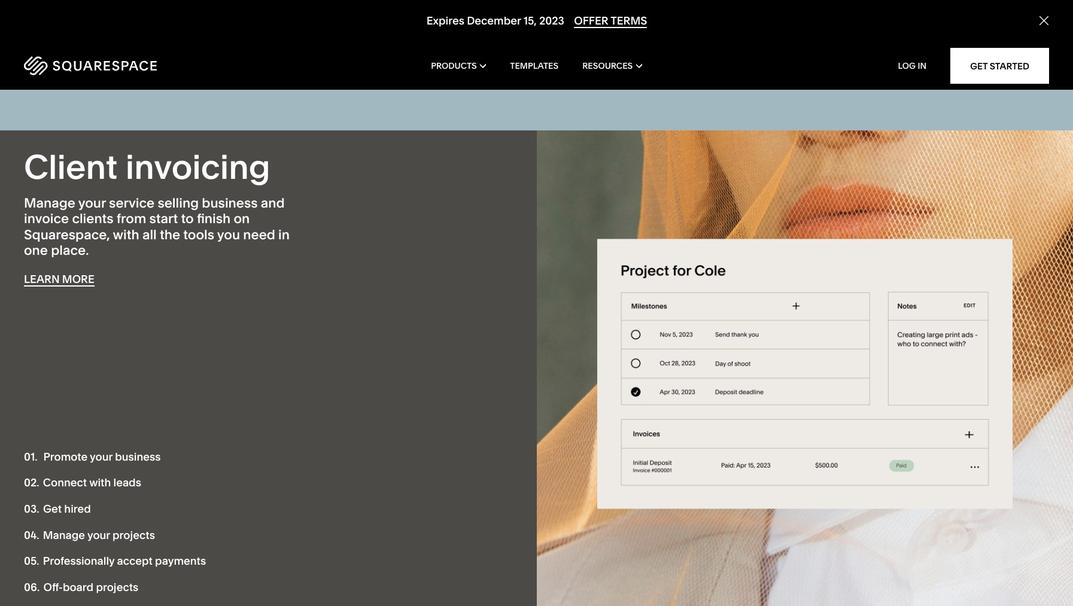 Task type: locate. For each thing, give the bounding box(es) containing it.
0 vertical spatial accept
[[667, 56, 703, 70]]

december
[[467, 14, 521, 28]]

the
[[160, 227, 180, 243]]

business
[[202, 195, 258, 211], [115, 450, 161, 464]]

invoices
[[797, 19, 863, 40]]

payments
[[610, 19, 689, 40], [705, 56, 756, 70], [155, 554, 206, 568]]

0 vertical spatial payments
[[610, 19, 689, 40]]

terms
[[610, 14, 647, 28]]

1 vertical spatial your
[[90, 450, 113, 464]]

business up leads
[[115, 450, 161, 464]]

manage up squarespace,
[[24, 195, 75, 211]]

0 horizontal spatial get
[[43, 502, 62, 516]]

manage
[[728, 19, 793, 40], [641, 43, 683, 57]]

1 horizontal spatial with
[[113, 227, 139, 243]]

need
[[243, 227, 275, 243]]

manage up offer
[[728, 19, 793, 40]]

packages,
[[760, 43, 812, 57]]

all
[[142, 227, 157, 243]]

business up you
[[202, 195, 258, 211]]

you
[[217, 227, 240, 243]]

client invoicing
[[24, 146, 270, 187]]

from
[[117, 211, 146, 227]]

manage down terms
[[641, 43, 683, 57]]

1 vertical spatial get
[[43, 502, 62, 516]]

1 vertical spatial projects
[[96, 580, 138, 594]]

or
[[828, 56, 838, 70]]

1 vertical spatial manage
[[43, 528, 85, 542]]

leads
[[113, 476, 141, 490]]

projects
[[113, 528, 155, 542], [96, 580, 138, 594]]

can
[[570, 43, 589, 57]]

2 horizontal spatial payments
[[705, 56, 756, 70]]

manage
[[24, 195, 75, 211], [43, 528, 85, 542]]

your for manage
[[87, 528, 110, 542]]

0 horizontal spatial payments
[[155, 554, 206, 568]]

promote
[[43, 450, 88, 464]]

log
[[898, 60, 916, 71]]

0 horizontal spatial accept
[[117, 554, 153, 568]]

learn
[[24, 272, 60, 286]]

discounts,
[[815, 43, 867, 57]]

your up the 05. professionally accept payments
[[87, 528, 110, 542]]

02.
[[24, 476, 39, 490]]

on
[[234, 211, 250, 227]]

0 vertical spatial business
[[202, 195, 258, 211]]

your for promote
[[90, 450, 113, 464]]

more
[[62, 272, 94, 286]]

and up invoices, in the right top of the page
[[693, 19, 724, 40]]

board
[[63, 580, 93, 594]]

your
[[78, 195, 106, 211], [90, 450, 113, 464], [87, 528, 110, 542]]

products button
[[431, 42, 486, 90]]

subscriptions,
[[571, 56, 643, 70]]

and up 'in'
[[261, 195, 285, 211]]

get
[[970, 60, 988, 72], [43, 502, 62, 516]]

15,
[[523, 14, 536, 28]]

0 horizontal spatial with
[[89, 476, 111, 490]]

0 vertical spatial your
[[78, 195, 106, 211]]

one
[[24, 242, 48, 258]]

offer
[[574, 14, 608, 28]]

get left started
[[970, 60, 988, 72]]

0 horizontal spatial manage
[[641, 43, 683, 57]]

1 horizontal spatial get
[[970, 60, 988, 72]]

0 vertical spatial projects
[[113, 528, 155, 542]]

05.
[[24, 554, 39, 568]]

1 horizontal spatial business
[[202, 195, 258, 211]]

1 vertical spatial payments
[[705, 56, 756, 70]]

1 horizontal spatial accept
[[667, 56, 703, 70]]

business inside manage your service selling business and invoice clients from start to finish on squarespace, with all the tools you need in one place.
[[202, 195, 258, 211]]

invoicing
[[125, 146, 270, 187]]

resources
[[582, 60, 633, 71]]

0 vertical spatial with
[[113, 227, 139, 243]]

accept inside the 'accept payments and manage invoices you can send and manage invoices, offer packages, discounts, and subscriptions, and accept payments either before or after appointments.'
[[667, 56, 703, 70]]

clients
[[72, 211, 113, 227]]

professionally
[[43, 554, 115, 568]]

invoices,
[[686, 43, 731, 57]]

manage your service selling business and invoice clients from start to finish on squarespace, with all the tools you need in one place.
[[24, 195, 290, 258]]

squarespace,
[[24, 227, 110, 243]]

offer
[[733, 43, 757, 57]]

0 vertical spatial manage
[[728, 19, 793, 40]]

your up 02. connect with leads
[[90, 450, 113, 464]]

with left all
[[113, 227, 139, 243]]

2 vertical spatial your
[[87, 528, 110, 542]]

and inside manage your service selling business and invoice clients from start to finish on squarespace, with all the tools you need in one place.
[[261, 195, 285, 211]]

connect
[[43, 476, 87, 490]]

offer terms
[[574, 14, 647, 28]]

accept
[[667, 56, 703, 70], [117, 554, 153, 568]]

0 vertical spatial get
[[970, 60, 988, 72]]

1 vertical spatial business
[[115, 450, 161, 464]]

1 vertical spatial manage
[[641, 43, 683, 57]]

expires
[[426, 14, 464, 28]]

with down 01. promote your business
[[89, 476, 111, 490]]

before
[[791, 56, 825, 70]]

selling
[[158, 195, 199, 211]]

start
[[149, 211, 178, 227]]

1 horizontal spatial payments
[[610, 19, 689, 40]]

hired
[[64, 502, 91, 516]]

03. get hired
[[24, 502, 91, 516]]

send
[[591, 43, 617, 57]]

client
[[24, 146, 118, 187]]

get right 03.
[[43, 502, 62, 516]]

with
[[113, 227, 139, 243], [89, 476, 111, 490]]

your left service
[[78, 195, 106, 211]]

squarespace project dashboard highlights upcoming project milestones, important notes, and active invoices. image
[[597, 239, 1013, 509]]

off-
[[43, 580, 63, 594]]

projects up the 05. professionally accept payments
[[113, 528, 155, 542]]

manage down 03. get hired
[[43, 528, 85, 542]]

with inside manage your service selling business and invoice clients from start to finish on squarespace, with all the tools you need in one place.
[[113, 227, 139, 243]]

projects down the 05. professionally accept payments
[[96, 580, 138, 594]]

get inside get started link
[[970, 60, 988, 72]]

1 vertical spatial accept
[[117, 554, 153, 568]]

started
[[990, 60, 1029, 72]]

0 vertical spatial manage
[[24, 195, 75, 211]]

and
[[693, 19, 724, 40], [619, 43, 639, 57], [549, 56, 568, 70], [645, 56, 665, 70], [261, 195, 285, 211]]



Task type: vqa. For each thing, say whether or not it's contained in the screenshot.
Blog
no



Task type: describe. For each thing, give the bounding box(es) containing it.
01.
[[24, 450, 37, 464]]

projects for 06. off-board projects
[[96, 580, 138, 594]]

03.
[[24, 502, 39, 516]]

invoice
[[24, 211, 69, 227]]

either
[[759, 56, 789, 70]]

squarespace logo link
[[24, 56, 229, 75]]

accept
[[549, 19, 606, 40]]

log             in link
[[898, 60, 927, 71]]

in
[[278, 227, 290, 243]]

02. connect with leads
[[24, 476, 141, 490]]

04. manage your projects
[[24, 528, 155, 542]]

get started
[[970, 60, 1029, 72]]

1 horizontal spatial manage
[[728, 19, 793, 40]]

and right send
[[619, 43, 639, 57]]

in
[[918, 60, 927, 71]]

finish
[[197, 211, 231, 227]]

learn more
[[24, 272, 94, 286]]

06.
[[24, 580, 40, 594]]

you
[[549, 43, 568, 57]]

2 vertical spatial payments
[[155, 554, 206, 568]]

accept payments and manage invoices you can send and manage invoices, offer packages, discounts, and subscriptions, and accept payments either before or after appointments.
[[549, 19, 867, 83]]

projects for 04. manage your projects
[[113, 528, 155, 542]]

your inside manage your service selling business and invoice clients from start to finish on squarespace, with all the tools you need in one place.
[[78, 195, 106, 211]]

place.
[[51, 242, 89, 258]]

templates
[[510, 60, 558, 71]]

05. professionally accept payments
[[24, 554, 206, 568]]

0 horizontal spatial business
[[115, 450, 161, 464]]

manage inside manage your service selling business and invoice clients from start to finish on squarespace, with all the tools you need in one place.
[[24, 195, 75, 211]]

1 vertical spatial with
[[89, 476, 111, 490]]

appointments.
[[549, 69, 623, 83]]

06. off-board projects
[[24, 580, 138, 594]]

resources button
[[582, 42, 642, 90]]

and right resources button
[[645, 56, 665, 70]]

templates link
[[510, 42, 558, 90]]

squarespace logo image
[[24, 56, 157, 75]]

04.
[[24, 528, 39, 542]]

and left 'can'
[[549, 56, 568, 70]]

log             in
[[898, 60, 927, 71]]

products
[[431, 60, 477, 71]]

get started link
[[951, 48, 1049, 84]]

learn more link
[[24, 272, 94, 287]]

01. promote your business
[[24, 450, 161, 464]]

offer terms link
[[574, 14, 647, 28]]

2023
[[539, 14, 564, 28]]

service
[[109, 195, 155, 211]]

after
[[841, 56, 864, 70]]

to
[[181, 211, 194, 227]]

expires december 15, 2023
[[426, 14, 564, 28]]

tools
[[183, 227, 214, 243]]



